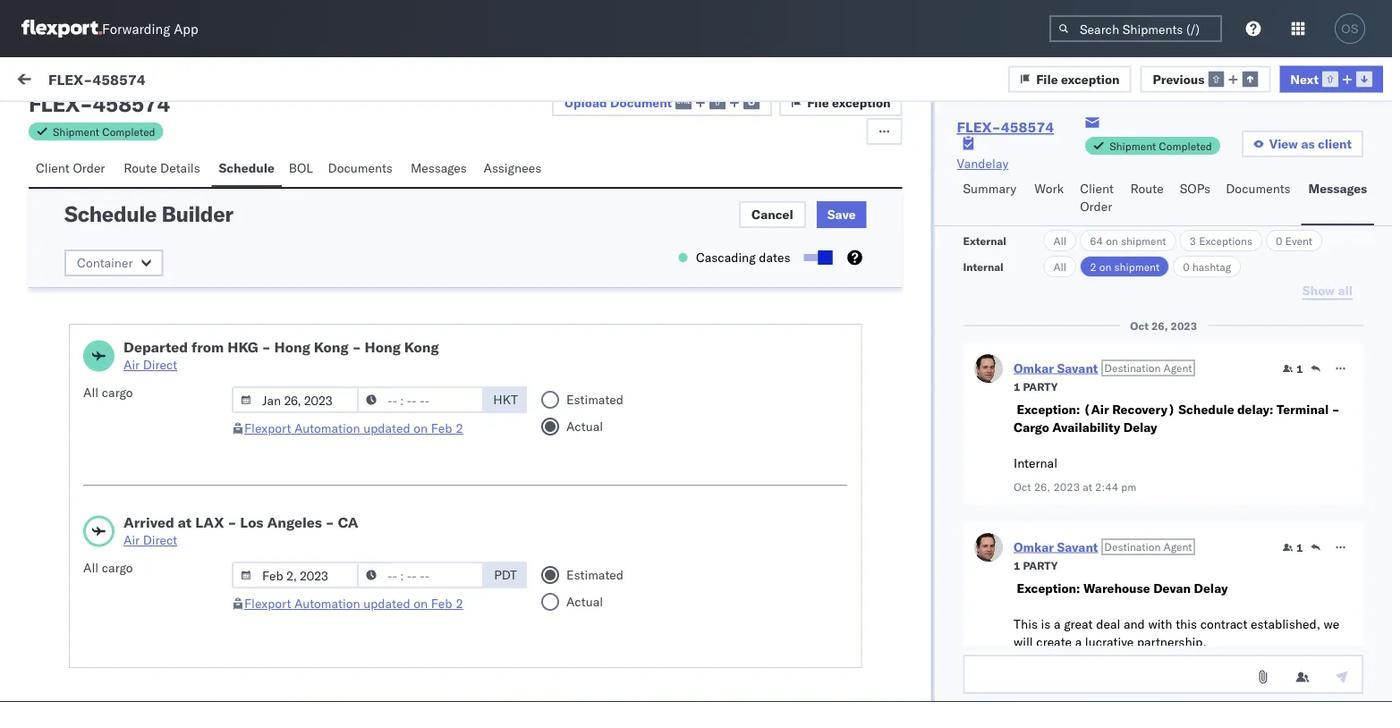 Task type: locate. For each thing, give the bounding box(es) containing it.
availability inside exception: (air recovery) schedule delay: terminal - cargo availability delay
[[1052, 420, 1120, 435]]

1 horizontal spatial external
[[964, 234, 1007, 247]]

automation down mmm d, yyyy text box
[[294, 596, 360, 612]]

flex-
[[48, 70, 92, 88], [957, 118, 1001, 136], [1085, 216, 1123, 232], [1085, 324, 1123, 340], [1085, 548, 1123, 564]]

0 vertical spatial terminal
[[1277, 402, 1329, 418]]

2 (0) from the left
[[167, 114, 190, 129]]

2 pm from the top
[[591, 441, 610, 456]]

1 vertical spatial 2023,
[[522, 441, 557, 456]]

as inside "button"
[[1302, 136, 1315, 152]]

messages left time at the top left
[[411, 160, 467, 176]]

2 omkar savant from the top
[[87, 292, 166, 308]]

1 horizontal spatial (0)
[[167, 114, 190, 129]]

soon
[[256, 395, 284, 410]]

order down external (0) button at the left of page
[[73, 160, 105, 176]]

hong up impact
[[274, 338, 310, 356]]

2 resize handle column header from the left
[[751, 149, 773, 607]]

2 2023, from the top
[[522, 441, 557, 456]]

flex- 458574 for oct 26, 2023, 2:44 pm pdt
[[1085, 548, 1169, 564]]

the
[[81, 395, 100, 410]]

previous
[[1153, 71, 1205, 87]]

2 vertical spatial shipment
[[184, 395, 237, 410]]

1 destination from the top
[[1104, 361, 1161, 375]]

2 destination from the top
[[1104, 540, 1161, 554]]

delay
[[1123, 420, 1157, 435], [1194, 581, 1228, 597]]

1 vertical spatial air direct link
[[124, 532, 359, 550]]

you right update
[[421, 377, 442, 392]]

message
[[217, 73, 270, 89], [55, 155, 98, 169]]

0 left event
[[1276, 234, 1283, 247]]

shipment
[[1121, 234, 1167, 247], [1115, 260, 1160, 273], [184, 395, 237, 410]]

flexport automation updated on feb 2 button for ca
[[244, 596, 464, 612]]

flex- 458574 for oct 26, 2023, 2:45 pm pdt
[[1085, 324, 1169, 340]]

work up external (0)
[[51, 69, 97, 94]]

delay:
[[1237, 402, 1274, 418], [277, 439, 314, 455]]

1 vertical spatial cargo
[[102, 385, 133, 401]]

0 vertical spatial omkar savant button
[[1014, 360, 1098, 376]]

availability inside schedule delay: terminal availability
[[54, 457, 122, 473]]

0 horizontal spatial delay
[[1123, 420, 1157, 435]]

1 party for (air
[[1014, 380, 1058, 393]]

are
[[75, 323, 93, 339]]

terminal
[[1277, 402, 1329, 418], [317, 439, 369, 455]]

flex- up flex
[[48, 70, 92, 88]]

schedule delay: terminal availability
[[54, 439, 369, 473]]

1 1 party button from the top
[[1014, 378, 1058, 394]]

with up partnership.
[[1148, 617, 1173, 632]]

2 updated from the top
[[364, 596, 411, 612]]

than
[[407, 341, 433, 357]]

2 1 party button from the top
[[1014, 557, 1058, 573]]

shipment as soon as possible.
[[184, 395, 355, 410]]

0 horizontal spatial documents button
[[321, 152, 404, 187]]

0 vertical spatial updated
[[364, 421, 411, 436]]

omkar for we
[[87, 292, 125, 308]]

-- : -- -- text field
[[357, 562, 484, 589]]

2 omkar savant destination agent from the top
[[1014, 539, 1192, 555]]

0 horizontal spatial client order button
[[29, 152, 117, 187]]

pdt
[[613, 324, 636, 340], [613, 441, 636, 456], [613, 548, 636, 564], [494, 567, 517, 583]]

1 vertical spatial agent
[[1164, 540, 1192, 554]]

all button for 2
[[1044, 256, 1077, 277]]

partnership.
[[1137, 635, 1207, 650]]

1 air direct link from the top
[[124, 356, 439, 374]]

documents for the leftmost documents button
[[328, 160, 393, 176]]

2 1 party from the top
[[1014, 559, 1058, 572]]

2023 left pm
[[1053, 480, 1080, 494]]

omkar right s on the left of page
[[87, 193, 125, 209]]

1 vertical spatial all cargo
[[83, 560, 133, 576]]

26, for exception:
[[500, 441, 519, 456]]

savant up warehouse
[[1057, 539, 1098, 555]]

0 horizontal spatial and
[[331, 377, 353, 392]]

flexport automation updated on feb 2 down mmm d, yyyy text box
[[244, 596, 464, 612]]

0 horizontal spatial with
[[54, 395, 78, 410]]

at
[[1083, 480, 1092, 494], [178, 514, 192, 532]]

1 vertical spatial feb
[[431, 596, 452, 612]]

at left the lax
[[178, 514, 192, 532]]

1 vertical spatial availability
[[54, 457, 122, 473]]

flexport automation updated on feb 2 for ca
[[244, 596, 464, 612]]

0 vertical spatial direct
[[143, 357, 177, 373]]

omkar savant destination agent up (air
[[1014, 360, 1192, 376]]

terminal inside schedule delay: terminal availability
[[317, 439, 369, 455]]

sops
[[1180, 181, 1211, 196]]

2 agent from the top
[[1164, 540, 1192, 554]]

unloading
[[241, 341, 297, 357]]

3 resize handle column header from the left
[[1056, 149, 1077, 607]]

air direct link for hong
[[124, 356, 439, 374]]

expected.
[[54, 359, 109, 375]]

this inside we are notifying you that your shipment, k & k, devan has been delayed. this often occurs when unloading cargo takes longer than expected. please note that
[[105, 341, 129, 357]]

omkar savant down arrived
[[87, 534, 166, 550]]

with down delivery
[[54, 395, 78, 410]]

1 vertical spatial delay
[[1194, 581, 1228, 597]]

we
[[54, 323, 72, 339], [133, 377, 151, 392]]

2 vertical spatial internal
[[1014, 456, 1058, 471]]

0 vertical spatial party
[[1023, 380, 1058, 393]]

shipment up "related work item/shipment"
[[1110, 139, 1157, 153]]

458574
[[92, 70, 146, 88], [93, 90, 170, 117], [1001, 118, 1055, 136], [1123, 324, 1169, 340], [1123, 548, 1169, 564]]

external for external
[[964, 234, 1007, 247]]

1 vertical spatial work
[[1126, 155, 1150, 169]]

0 vertical spatial order
[[73, 160, 105, 176]]

documents for documents button to the right
[[1226, 181, 1291, 196]]

omkar up cargo
[[1014, 360, 1054, 376]]

1 horizontal spatial 2023
[[1171, 319, 1197, 333]]

1 horizontal spatial and
[[1124, 617, 1145, 632]]

1 vertical spatial flexport automation updated on feb 2
[[244, 596, 464, 612]]

0 horizontal spatial delay:
[[277, 439, 314, 455]]

client up the o in the left top of the page
[[36, 160, 70, 176]]

availability
[[1052, 420, 1120, 435], [54, 457, 122, 473]]

1 horizontal spatial availability
[[1052, 420, 1120, 435]]

cascading dates
[[696, 250, 791, 265]]

kong right longer
[[404, 338, 439, 356]]

2 on shipment
[[1090, 260, 1160, 273]]

air inside arrived at lax - los angeles - ca air direct
[[124, 533, 140, 548]]

upload document button
[[552, 90, 773, 116]]

we inside we are notifying you that your shipment, k & k, devan has been delayed. this often occurs when unloading cargo takes longer than expected. please note that
[[54, 323, 72, 339]]

2:44 for exception:
[[560, 441, 588, 456]]

and up possible.
[[331, 377, 353, 392]]

2 estimated from the top
[[567, 567, 624, 583]]

view as client
[[1270, 136, 1352, 152]]

actual for arrived at lax - los angeles - ca
[[567, 594, 603, 610]]

oct for exception:
[[476, 441, 496, 456]]

2 omkar savant button from the top
[[1014, 539, 1098, 555]]

shipment down 64 on shipment
[[1115, 260, 1160, 273]]

0 vertical spatial all cargo
[[83, 385, 133, 401]]

1 button
[[1283, 362, 1303, 376], [1283, 541, 1303, 555]]

message up s on the left of page
[[55, 155, 98, 169]]

0 horizontal spatial message
[[55, 155, 98, 169]]

flexport automation updated on feb 2 button down possible.
[[244, 421, 464, 436]]

1 vertical spatial destination
[[1104, 540, 1161, 554]]

1 vertical spatial client
[[1081, 181, 1114, 196]]

external inside button
[[29, 114, 76, 129]]

a right is
[[1054, 617, 1061, 632]]

1 party button
[[1014, 378, 1058, 394], [1014, 557, 1058, 573]]

internal (0) button
[[113, 106, 201, 141]]

savant up unknown
[[128, 193, 166, 209]]

2 all button from the top
[[1044, 256, 1077, 277]]

1 1 button from the top
[[1283, 362, 1303, 376]]

0 vertical spatial 1 party button
[[1014, 378, 1058, 394]]

1 vertical spatial shipment
[[1110, 139, 1157, 153]]

departed from hkg - hong kong - hong kong air direct
[[124, 338, 439, 373]]

delay up contract
[[1194, 581, 1228, 597]]

2023, for your
[[522, 324, 557, 340]]

Search Shipments (/) text field
[[1050, 15, 1223, 42]]

1 vertical spatial 2023
[[1053, 480, 1080, 494]]

0 vertical spatial delay:
[[1237, 402, 1274, 418]]

party up cargo
[[1023, 380, 1058, 393]]

a down great
[[1075, 635, 1082, 650]]

exception: down the
[[57, 439, 120, 455]]

internal down 'summary' button on the top
[[964, 260, 1004, 273]]

schedule for schedule delay: terminal availability
[[219, 439, 274, 455]]

exception: inside exception: (air recovery) schedule delay: terminal - cargo availability delay
[[1017, 402, 1080, 418]]

2 vertical spatial cargo
[[102, 560, 133, 576]]

builder
[[162, 200, 233, 227]]

0 vertical spatial flexport
[[244, 421, 291, 436]]

as left the soon
[[240, 395, 253, 410]]

1 air from the top
[[124, 357, 140, 373]]

1 direct from the top
[[143, 357, 177, 373]]

has
[[362, 323, 383, 339]]

2 direct from the top
[[143, 533, 177, 548]]

0 vertical spatial actual
[[567, 419, 603, 435]]

1 resize handle column header from the left
[[446, 149, 468, 607]]

schedule inside "button"
[[219, 160, 275, 176]]

client down related
[[1081, 181, 1114, 196]]

at left pm
[[1083, 480, 1092, 494]]

1 vertical spatial a
[[1075, 635, 1082, 650]]

route button
[[1124, 173, 1173, 226]]

cargo right the
[[102, 385, 133, 401]]

1 flexport from the top
[[244, 421, 291, 436]]

64
[[1090, 234, 1104, 247]]

2 flexport from the top
[[244, 596, 291, 612]]

resize handle column header for related work item/shipment
[[1360, 149, 1382, 607]]

1 horizontal spatial 0
[[1276, 234, 1283, 247]]

MMM D, YYYY text field
[[232, 387, 359, 414]]

- inside exception: (air recovery) schedule delay: terminal - cargo availability delay
[[1332, 402, 1340, 418]]

None checkbox
[[804, 254, 829, 261]]

will inside this is a great deal and with this contract established, we will create a lucrative partnership.
[[1014, 635, 1033, 650]]

1 pm from the top
[[591, 324, 610, 340]]

lax
[[195, 514, 224, 532]]

1 party for warehouse
[[1014, 559, 1058, 572]]

1 actual from the top
[[567, 419, 603, 435]]

1 agent from the top
[[1164, 361, 1192, 375]]

omkar savant button down oct 26, 2023 at 2:44 pm
[[1014, 539, 1098, 555]]

1 horizontal spatial hong
[[365, 338, 401, 356]]

1 feb from the top
[[431, 421, 452, 436]]

savant for exception:
[[128, 193, 166, 209]]

availability down the
[[54, 457, 122, 473]]

air inside departed from hkg - hong kong - hong kong air direct
[[124, 357, 140, 373]]

flexport. image
[[21, 20, 102, 38]]

(0) down import work button
[[167, 114, 190, 129]]

message inside "button"
[[217, 73, 270, 89]]

4 resize handle column header from the left
[[1360, 149, 1382, 607]]

0 horizontal spatial will
[[356, 377, 375, 392]]

you inside may impact your delivery date. we appreciate your understanding and will update you with the status
[[421, 377, 442, 392]]

resize handle column header
[[446, 149, 468, 607], [751, 149, 773, 607], [1056, 149, 1077, 607], [1360, 149, 1382, 607]]

1 horizontal spatial route
[[1131, 181, 1164, 196]]

1 oct 26, 2023, 2:44 pm pdt from the top
[[476, 441, 636, 456]]

0 vertical spatial file
[[1037, 71, 1059, 87]]

1 automation from the top
[[294, 421, 360, 436]]

actual
[[567, 419, 603, 435], [567, 594, 603, 610]]

documents button right bol
[[321, 152, 404, 187]]

1 all button from the top
[[1044, 230, 1077, 252]]

client order up s on the left of page
[[36, 160, 105, 176]]

actual for departed from hkg - hong kong - hong kong
[[567, 419, 603, 435]]

work for related
[[1126, 155, 1150, 169]]

your inside we are notifying you that your shipment, k & k, devan has been delayed. this often occurs when unloading cargo takes longer than expected. please note that
[[199, 323, 223, 339]]

route down "related work item/shipment"
[[1131, 181, 1164, 196]]

1 vertical spatial estimated
[[567, 567, 624, 583]]

1 horizontal spatial documents
[[1226, 181, 1291, 196]]

0 vertical spatial will
[[356, 377, 375, 392]]

1 omkar savant destination agent from the top
[[1014, 360, 1192, 376]]

0 horizontal spatial 0
[[1183, 260, 1190, 273]]

save
[[828, 207, 856, 222]]

(0) for internal (0)
[[167, 114, 190, 129]]

1 horizontal spatial completed
[[1159, 139, 1213, 153]]

1 omkar savant button from the top
[[1014, 360, 1098, 376]]

internal down import at the left
[[120, 114, 164, 129]]

flex-458574 up vandelay
[[957, 118, 1055, 136]]

1 flexport automation updated on feb 2 from the top
[[244, 421, 464, 436]]

agent for devan
[[1164, 540, 1192, 554]]

cargo for lax
[[102, 560, 133, 576]]

that up occurs
[[173, 323, 195, 339]]

1 all cargo from the top
[[83, 385, 133, 401]]

resize handle column header for time
[[751, 149, 773, 607]]

2 actual from the top
[[567, 594, 603, 610]]

1 vertical spatial 0
[[1183, 260, 1190, 273]]

0 horizontal spatial external
[[29, 114, 76, 129]]

we down please
[[133, 377, 151, 392]]

messages down "client"
[[1309, 181, 1368, 196]]

1 vertical spatial file
[[807, 95, 829, 111]]

this down notifying
[[105, 341, 129, 357]]

0 vertical spatial 2023
[[1171, 319, 1197, 333]]

26, for @
[[500, 548, 519, 564]]

3 pm from the top
[[591, 548, 610, 564]]

2 all cargo from the top
[[83, 560, 133, 576]]

1 vertical spatial pm
[[591, 441, 610, 456]]

agent up devan
[[1164, 540, 1192, 554]]

all cargo for arrived
[[83, 560, 133, 576]]

flexport automation updated on feb 2 for hong
[[244, 421, 464, 436]]

flexport automation updated on feb 2 down possible.
[[244, 421, 464, 436]]

(air
[[1083, 402, 1109, 418]]

on
[[1106, 234, 1119, 247], [1100, 260, 1112, 273], [414, 421, 428, 436], [414, 596, 428, 612]]

1 1 party from the top
[[1014, 380, 1058, 393]]

0 vertical spatial we
[[54, 323, 72, 339]]

2 feb from the top
[[431, 596, 452, 612]]

1 party button for (air
[[1014, 378, 1058, 394]]

0 horizontal spatial as
[[240, 395, 253, 410]]

1 kong from the left
[[314, 338, 349, 356]]

2 automation from the top
[[294, 596, 360, 612]]

0 horizontal spatial a
[[1054, 617, 1061, 632]]

2 down -- : -- -- text box
[[456, 596, 464, 612]]

arrived at lax - los angeles - ca air direct
[[124, 514, 359, 548]]

flex- 458574
[[1085, 324, 1169, 340], [1085, 548, 1169, 564]]

all button left 64
[[1044, 230, 1077, 252]]

flex- 458574 down 2 on shipment
[[1085, 324, 1169, 340]]

0 vertical spatial feb
[[431, 421, 452, 436]]

1 vertical spatial shipment completed
[[1110, 139, 1213, 153]]

1 vertical spatial 1 party
[[1014, 559, 1058, 572]]

flex- up warehouse
[[1085, 548, 1123, 564]]

details
[[160, 160, 200, 176]]

1 vertical spatial external
[[964, 234, 1007, 247]]

flexport automation updated on feb 2 button down mmm d, yyyy text box
[[244, 596, 464, 612]]

direct
[[143, 357, 177, 373], [143, 533, 177, 548]]

3
[[1190, 234, 1197, 247]]

1 horizontal spatial this
[[1014, 617, 1038, 632]]

2 party from the top
[[1023, 559, 1058, 572]]

0 vertical spatial shipment
[[1121, 234, 1167, 247]]

0 left hashtag
[[1183, 260, 1190, 273]]

0 horizontal spatial route
[[124, 160, 157, 176]]

0 vertical spatial at
[[1083, 480, 1092, 494]]

1 vertical spatial we
[[133, 377, 151, 392]]

savant
[[128, 193, 166, 209], [128, 292, 166, 308], [1057, 360, 1098, 376], [128, 534, 166, 550], [1057, 539, 1098, 555]]

next button
[[1280, 66, 1384, 92]]

flex- for we
[[1085, 324, 1123, 340]]

2 flex- 458574 from the top
[[1085, 548, 1169, 564]]

delay down recovery)
[[1123, 420, 1157, 435]]

1 horizontal spatial delay:
[[1237, 402, 1274, 418]]

1 2023, from the top
[[522, 324, 557, 340]]

2 flexport automation updated on feb 2 button from the top
[[244, 596, 464, 612]]

schedule inside schedule delay: terminal availability
[[219, 439, 274, 455]]

time
[[477, 155, 500, 169]]

2 air from the top
[[124, 533, 140, 548]]

your up understanding
[[301, 359, 326, 375]]

air direct link
[[124, 356, 439, 374], [124, 532, 359, 550]]

(0) down my work
[[79, 114, 102, 129]]

feb down -- : -- -- text box
[[431, 596, 452, 612]]

file exception button
[[1009, 66, 1132, 92], [1009, 66, 1132, 92], [780, 90, 903, 116], [780, 90, 903, 116]]

64 on shipment
[[1090, 234, 1167, 247]]

1 omkar savant from the top
[[87, 193, 166, 209]]

flex- up 64
[[1085, 216, 1123, 232]]

external down my work
[[29, 114, 76, 129]]

1 vertical spatial oct 26, 2023, 2:44 pm pdt
[[476, 548, 636, 564]]

1 estimated from the top
[[567, 392, 624, 408]]

all button
[[1044, 230, 1077, 252], [1044, 256, 1077, 277]]

1 vertical spatial automation
[[294, 596, 360, 612]]

0 vertical spatial flex- 458574
[[1085, 324, 1169, 340]]

documents button up 0 event
[[1219, 173, 1302, 226]]

cargo for hkg
[[102, 385, 133, 401]]

destination for recovery)
[[1104, 361, 1161, 375]]

completed
[[102, 125, 155, 138], [1159, 139, 1213, 153]]

schedule up container
[[64, 200, 157, 227]]

0 vertical spatial work
[[174, 73, 203, 89]]

forwarding
[[102, 20, 170, 37]]

1 (0) from the left
[[79, 114, 102, 129]]

completed down "flex - 458574"
[[102, 125, 155, 138]]

1 vertical spatial flex- 458574
[[1085, 548, 1169, 564]]

2 oct 26, 2023, 2:44 pm pdt from the top
[[476, 548, 636, 564]]

all cargo right @
[[83, 560, 133, 576]]

omkar savant button
[[1014, 360, 1098, 376], [1014, 539, 1098, 555]]

all button for 64
[[1044, 230, 1077, 252]]

this inside this is a great deal and with this contract established, we will create a lucrative partnership.
[[1014, 617, 1038, 632]]

schedule inside exception: (air recovery) schedule delay: terminal - cargo availability delay
[[1178, 402, 1234, 418]]

2023, for schedule delay: terminal availability
[[522, 441, 557, 456]]

on down -- : -- -- text field
[[414, 421, 428, 436]]

file
[[1037, 71, 1059, 87], [807, 95, 829, 111]]

0 vertical spatial omkar savant destination agent
[[1014, 360, 1192, 376]]

exception: up cargo
[[1017, 402, 1080, 418]]

0 vertical spatial and
[[331, 377, 353, 392]]

will left create
[[1014, 635, 1033, 650]]

exception: up is
[[1017, 581, 1080, 597]]

1 party from the top
[[1023, 380, 1058, 393]]

at inside arrived at lax - los angeles - ca air direct
[[178, 514, 192, 532]]

2 air direct link from the top
[[124, 532, 359, 550]]

1 updated from the top
[[364, 421, 411, 436]]

3 2023, from the top
[[522, 548, 557, 564]]

flexport
[[244, 421, 291, 436], [244, 596, 291, 612]]

we inside may impact your delivery date. we appreciate your understanding and will update you with the status
[[133, 377, 151, 392]]

delay: inside exception: (air recovery) schedule delay: terminal - cargo availability delay
[[1237, 402, 1274, 418]]

omkar savant button for (air
[[1014, 360, 1098, 376]]

air direct link up understanding
[[124, 356, 439, 374]]

1 vertical spatial delay:
[[277, 439, 314, 455]]

1 party button for warehouse
[[1014, 557, 1058, 573]]

1 flexport automation updated on feb 2 button from the top
[[244, 421, 464, 436]]

2023 for oct 26, 2023
[[1171, 319, 1197, 333]]

omkar savant destination agent up warehouse
[[1014, 539, 1192, 555]]

you up often
[[149, 323, 169, 339]]

flex-458574 up "flex - 458574"
[[48, 70, 146, 88]]

schedule right recovery)
[[1178, 402, 1234, 418]]

1 horizontal spatial with
[[1148, 617, 1173, 632]]

as for shipment
[[240, 395, 253, 410]]

kong right &
[[314, 338, 349, 356]]

route left details
[[124, 160, 157, 176]]

we left are
[[54, 323, 72, 339]]

date.
[[101, 377, 130, 392]]

1 horizontal spatial messages
[[1309, 181, 1368, 196]]

1 vertical spatial will
[[1014, 635, 1033, 650]]

schedule for schedule
[[219, 160, 275, 176]]

1 horizontal spatial file exception
[[1037, 71, 1120, 87]]

0 vertical spatial flexport automation updated on feb 2 button
[[244, 421, 464, 436]]

1 horizontal spatial order
[[1081, 199, 1113, 214]]

cargo down arrived
[[102, 560, 133, 576]]

air down arrived
[[124, 533, 140, 548]]

2 flexport automation updated on feb 2 from the top
[[244, 596, 464, 612]]

messages
[[411, 160, 467, 176], [1309, 181, 1368, 196]]

2023 for oct 26, 2023 at 2:44 pm
[[1053, 480, 1080, 494]]

1 horizontal spatial work
[[1035, 181, 1064, 196]]

savant up (air
[[1057, 360, 1098, 376]]

flex- 458574 up exception: warehouse devan delay
[[1085, 548, 1169, 564]]

MMM D, YYYY text field
[[232, 562, 359, 589]]

0 vertical spatial route
[[124, 160, 157, 176]]

work right import at the left
[[174, 73, 203, 89]]

0 vertical spatial agent
[[1164, 361, 1192, 375]]

shipment down appreciate
[[184, 395, 237, 410]]

shipment down flex
[[53, 125, 99, 138]]

updated
[[364, 421, 411, 436], [364, 596, 411, 612]]

related
[[1086, 155, 1123, 169]]

1 vertical spatial 1 button
[[1283, 541, 1303, 555]]

os button
[[1330, 8, 1371, 49]]

updated for ca
[[364, 596, 411, 612]]

o s
[[59, 195, 71, 206]]

0 vertical spatial shipment
[[53, 125, 99, 138]]

omkar savant up notifying
[[87, 292, 166, 308]]

458574 up "flex - 458574"
[[92, 70, 146, 88]]

2 1 button from the top
[[1283, 541, 1303, 555]]

exception: for exception: (air recovery) schedule delay: terminal - cargo availability delay
[[1017, 402, 1080, 418]]

(0) for external (0)
[[79, 114, 102, 129]]

pm
[[591, 324, 610, 340], [591, 441, 610, 456], [591, 548, 610, 564]]

458574 down 2 on shipment
[[1123, 324, 1169, 340]]

1 flex- 458574 from the top
[[1085, 324, 1169, 340]]

my
[[18, 69, 46, 94]]

longer
[[368, 341, 404, 357]]

with
[[54, 395, 78, 410], [1148, 617, 1173, 632]]

estimated for departed from hkg - hong kong - hong kong
[[567, 392, 624, 408]]

flexport down mmm d, yyyy text box
[[244, 596, 291, 612]]

external down 'summary' button on the top
[[964, 234, 1007, 247]]

omkar savant button for warehouse
[[1014, 539, 1098, 555]]

2 vertical spatial 2
[[456, 596, 464, 612]]

app
[[174, 20, 198, 37]]

feb
[[431, 421, 452, 436], [431, 596, 452, 612]]

as
[[1302, 136, 1315, 152], [240, 395, 253, 410], [287, 395, 300, 410]]

shipment completed up "related work item/shipment"
[[1110, 139, 1213, 153]]

None text field
[[964, 655, 1364, 695]]

as right view
[[1302, 136, 1315, 152]]

1 party up is
[[1014, 559, 1058, 572]]

flex-458574 link
[[957, 118, 1055, 136]]

update
[[379, 377, 418, 392]]

1 vertical spatial message
[[55, 155, 98, 169]]

client order button
[[29, 152, 117, 187], [1073, 173, 1124, 226]]

0 horizontal spatial this
[[105, 341, 129, 357]]

0 horizontal spatial internal
[[120, 114, 164, 129]]

appreciate
[[155, 377, 215, 392]]

1 horizontal spatial terminal
[[1277, 402, 1329, 418]]

estimated
[[567, 392, 624, 408], [567, 567, 624, 583]]

availability down (air
[[1052, 420, 1120, 435]]

agent for recovery)
[[1164, 361, 1192, 375]]

flex - 458574
[[29, 90, 170, 117]]

air direct link up mmm d, yyyy text box
[[124, 532, 359, 550]]

cargo down k,
[[300, 341, 331, 357]]



Task type: describe. For each thing, give the bounding box(es) containing it.
you inside we are notifying you that your shipment, k & k, devan has been delayed. this often occurs when unloading cargo takes longer than expected. please note that
[[149, 323, 169, 339]]

import
[[133, 73, 170, 89]]

event
[[1286, 234, 1313, 247]]

forwarding app
[[102, 20, 198, 37]]

impact
[[259, 359, 298, 375]]

3 exceptions
[[1190, 234, 1253, 247]]

1 horizontal spatial client
[[1081, 181, 1114, 196]]

notifying
[[96, 323, 146, 339]]

dates
[[759, 250, 791, 265]]

route for route details
[[124, 160, 157, 176]]

0 horizontal spatial client order
[[36, 160, 105, 176]]

1 vertical spatial exception
[[832, 95, 891, 111]]

and inside this is a great deal and with this contract established, we will create a lucrative partnership.
[[1124, 617, 1145, 632]]

0 vertical spatial that
[[173, 323, 195, 339]]

hold
[[239, 224, 267, 239]]

0 horizontal spatial messages button
[[404, 152, 477, 187]]

exception: unknown customs hold
[[57, 224, 267, 239]]

1 horizontal spatial shipment
[[1110, 139, 1157, 153]]

from
[[192, 338, 224, 356]]

will inside may impact your delivery date. we appreciate your understanding and will update you with the status
[[356, 377, 375, 392]]

all cargo for departed
[[83, 385, 133, 401]]

automation for angeles
[[294, 596, 360, 612]]

26, for we
[[500, 324, 519, 340]]

1 horizontal spatial client order
[[1081, 181, 1114, 214]]

schedule button
[[212, 152, 282, 187]]

1 vertical spatial completed
[[1159, 139, 1213, 153]]

import work button
[[126, 57, 210, 106]]

2271801
[[1123, 216, 1177, 232]]

may impact your delivery date. we appreciate your understanding and will update you with the status
[[54, 359, 442, 410]]

external (0) button
[[21, 106, 113, 141]]

may
[[233, 359, 256, 375]]

2 for arrived at lax - los angeles - ca
[[456, 596, 464, 612]]

flex- for exception:
[[1085, 216, 1123, 232]]

2 kong from the left
[[404, 338, 439, 356]]

0 hashtag
[[1183, 260, 1232, 273]]

recovery)
[[1112, 402, 1175, 418]]

flexport for los
[[244, 596, 291, 612]]

1 horizontal spatial exception
[[1062, 71, 1120, 87]]

feb for departed from hkg - hong kong - hong kong
[[431, 421, 452, 436]]

pdt for we
[[613, 324, 636, 340]]

0 event
[[1276, 234, 1313, 247]]

-- : -- -- text field
[[357, 387, 484, 414]]

devan
[[325, 323, 359, 339]]

los
[[240, 514, 264, 532]]

0 vertical spatial messages
[[411, 160, 467, 176]]

@
[[54, 565, 64, 580]]

takes
[[334, 341, 365, 357]]

unknown
[[123, 224, 180, 239]]

all left date.
[[83, 385, 99, 401]]

0 horizontal spatial order
[[73, 160, 105, 176]]

2 hong from the left
[[365, 338, 401, 356]]

oct 26, 2023, 2:45 pm pdt
[[476, 324, 636, 340]]

458574 up vandelay
[[1001, 118, 1055, 136]]

s
[[66, 195, 71, 206]]

order inside client order
[[1081, 199, 1113, 214]]

0 for 0 hashtag
[[1183, 260, 1190, 273]]

exception: for exception:
[[57, 439, 120, 455]]

great
[[1064, 617, 1093, 632]]

1 horizontal spatial file
[[1037, 71, 1059, 87]]

document
[[610, 95, 672, 110]]

458574 up exception: warehouse devan delay
[[1123, 548, 1169, 564]]

omkar savant for are
[[87, 292, 166, 308]]

savant for we
[[128, 292, 166, 308]]

2 for departed from hkg - hong kong - hong kong
[[456, 421, 464, 436]]

omkar savant for unknown
[[87, 193, 166, 209]]

1 horizontal spatial messages button
[[1302, 173, 1375, 226]]

summary button
[[956, 173, 1028, 226]]

0 vertical spatial file exception
[[1037, 71, 1120, 87]]

and inside may impact your delivery date. we appreciate your understanding and will update you with the status
[[331, 377, 353, 392]]

1 vertical spatial your
[[301, 359, 326, 375]]

flex- for @
[[1085, 548, 1123, 564]]

0 horizontal spatial shipment completed
[[53, 125, 155, 138]]

next
[[1291, 71, 1319, 87]]

1 vertical spatial flex-458574
[[957, 118, 1055, 136]]

schedule builder
[[64, 200, 233, 227]]

k
[[287, 323, 295, 339]]

delivery
[[54, 377, 98, 392]]

pdt for @
[[613, 548, 636, 564]]

contract
[[1200, 617, 1248, 632]]

all left 2 on shipment
[[1054, 260, 1067, 273]]

destination for devan
[[1104, 540, 1161, 554]]

delay: inside schedule delay: terminal availability
[[277, 439, 314, 455]]

exception: warehouse devan delay
[[1017, 581, 1228, 597]]

updated for hong
[[364, 421, 411, 436]]

pm for schedule delay: terminal availability
[[591, 441, 610, 456]]

exceptions
[[1200, 234, 1253, 247]]

with inside this is a great deal and with this contract established, we will create a lucrative partnership.
[[1148, 617, 1173, 632]]

oct 26, 2023, 2:44 pm pdt for exception:
[[476, 441, 636, 456]]

work for my
[[51, 69, 97, 94]]

1 horizontal spatial at
[[1083, 480, 1092, 494]]

sops button
[[1173, 173, 1219, 226]]

delay inside exception: (air recovery) schedule delay: terminal - cargo availability delay
[[1123, 420, 1157, 435]]

oct 26, 2023 at 2:44 pm
[[1014, 480, 1136, 494]]

1 horizontal spatial documents button
[[1219, 173, 1302, 226]]

2:44 for @
[[560, 548, 588, 564]]

o
[[59, 195, 66, 206]]

shipment for 64 on shipment
[[1121, 234, 1167, 247]]

established,
[[1251, 617, 1321, 632]]

is
[[1041, 617, 1051, 632]]

oct 26, 2023, 2:44 pm pdt for @
[[476, 548, 636, 564]]

view
[[1270, 136, 1299, 152]]

terminal inside exception: (air recovery) schedule delay: terminal - cargo availability delay
[[1277, 402, 1329, 418]]

1 vertical spatial 2:44
[[1095, 480, 1118, 494]]

assignees button
[[477, 152, 552, 187]]

internal (0)
[[120, 114, 190, 129]]

occurs
[[166, 341, 204, 357]]

been
[[386, 323, 414, 339]]

0 vertical spatial client
[[36, 160, 70, 176]]

hkg
[[228, 338, 258, 356]]

bol
[[289, 160, 313, 176]]

1 hong from the left
[[274, 338, 310, 356]]

1 horizontal spatial client order button
[[1073, 173, 1124, 226]]

ca
[[338, 514, 359, 532]]

1 vertical spatial work
[[1035, 181, 1064, 196]]

warehouse
[[1083, 581, 1150, 597]]

customs
[[183, 224, 236, 239]]

flex
[[29, 90, 80, 117]]

client
[[1318, 136, 1352, 152]]

0 vertical spatial 2
[[1090, 260, 1097, 273]]

1 vertical spatial messages
[[1309, 181, 1368, 196]]

pdt for exception:
[[613, 441, 636, 456]]

external for external (0)
[[29, 114, 76, 129]]

automation for kong
[[294, 421, 360, 436]]

1 button for exception: warehouse devan delay
[[1283, 541, 1303, 555]]

deal
[[1096, 617, 1120, 632]]

with inside may impact your delivery date. we appreciate your understanding and will update you with the status
[[54, 395, 78, 410]]

message button
[[210, 57, 300, 106]]

summary
[[964, 181, 1017, 196]]

route details button
[[117, 152, 212, 187]]

1 vertical spatial that
[[182, 359, 205, 375]]

resize handle column header for message
[[446, 149, 468, 607]]

upload document
[[565, 95, 672, 110]]

omkar savant destination agent for (air
[[1014, 360, 1192, 376]]

pm for your
[[591, 324, 610, 340]]

&
[[298, 323, 306, 339]]

omkar savant destination agent for warehouse
[[1014, 539, 1192, 555]]

os
[[1342, 22, 1359, 35]]

omkar down oct 26, 2023 at 2:44 pm
[[1014, 539, 1054, 555]]

direct inside arrived at lax - los angeles - ca air direct
[[143, 533, 177, 548]]

when
[[207, 341, 237, 357]]

hashtag
[[1193, 260, 1232, 273]]

internal inside button
[[120, 114, 164, 129]]

arrived
[[124, 514, 174, 532]]

flexport automation updated on feb 2 button for hong
[[244, 421, 464, 436]]

flex- up vandelay
[[957, 118, 1001, 136]]

forwarding app link
[[21, 20, 198, 38]]

0 vertical spatial a
[[1054, 617, 1061, 632]]

oct for @
[[476, 548, 496, 564]]

458574 down import at the left
[[93, 90, 170, 117]]

route for route
[[1131, 181, 1164, 196]]

container
[[77, 255, 133, 271]]

0 for 0 event
[[1276, 234, 1283, 247]]

vandelay
[[957, 156, 1009, 171]]

possible.
[[303, 395, 355, 410]]

on right 64
[[1106, 234, 1119, 247]]

delayed.
[[54, 341, 102, 357]]

omkar for @
[[87, 534, 125, 550]]

schedule for schedule builder
[[64, 200, 157, 227]]

all left 64
[[1054, 234, 1067, 247]]

cancel
[[752, 207, 794, 222]]

1 horizontal spatial as
[[287, 395, 300, 410]]

party for (air
[[1023, 380, 1058, 393]]

oct for we
[[476, 324, 496, 340]]

1 vertical spatial internal
[[964, 260, 1004, 273]]

flexport for hong
[[244, 421, 291, 436]]

often
[[133, 341, 162, 357]]

savant for @
[[128, 534, 166, 550]]

1 horizontal spatial delay
[[1194, 581, 1228, 597]]

estimated for arrived at lax - los angeles - ca
[[567, 567, 624, 583]]

container button
[[64, 250, 163, 277]]

1 vertical spatial file exception
[[807, 95, 891, 111]]

on down 64
[[1100, 260, 1112, 273]]

party for warehouse
[[1023, 559, 1058, 572]]

0 horizontal spatial completed
[[102, 125, 155, 138]]

route details
[[124, 160, 200, 176]]

cargo
[[1014, 420, 1049, 435]]

shipment for 2 on shipment
[[1115, 260, 1160, 273]]

2 vertical spatial your
[[218, 377, 243, 392]]

bol button
[[282, 152, 321, 187]]

air direct link for los
[[124, 532, 359, 550]]

on down -- : -- -- text box
[[414, 596, 428, 612]]

feb for arrived at lax - los angeles - ca
[[431, 596, 452, 612]]

2:45
[[560, 324, 588, 340]]

1 button for delay:
[[1283, 362, 1303, 376]]

import work
[[133, 73, 203, 89]]

status
[[103, 395, 138, 410]]

2 horizontal spatial internal
[[1014, 456, 1058, 471]]

3 omkar savant from the top
[[87, 534, 166, 550]]

as for view
[[1302, 136, 1315, 152]]

0 horizontal spatial flex-458574
[[48, 70, 146, 88]]

all right @
[[83, 560, 99, 576]]

omkar for exception:
[[87, 193, 125, 209]]

previous button
[[1141, 66, 1271, 92]]

exception: for exception: unknown customs hold
[[57, 224, 120, 239]]

1 horizontal spatial a
[[1075, 635, 1082, 650]]

exception: for exception: warehouse devan delay
[[1017, 581, 1080, 597]]

cargo inside we are notifying you that your shipment, k & k, devan has been delayed. this often occurs when unloading cargo takes longer than expected. please note that
[[300, 341, 331, 357]]

exception: (air recovery) schedule delay: terminal - cargo availability delay
[[1014, 402, 1340, 435]]

direct inside departed from hkg - hong kong - hong kong air direct
[[143, 357, 177, 373]]

we
[[1324, 617, 1340, 632]]



Task type: vqa. For each thing, say whether or not it's contained in the screenshot.
4:46
no



